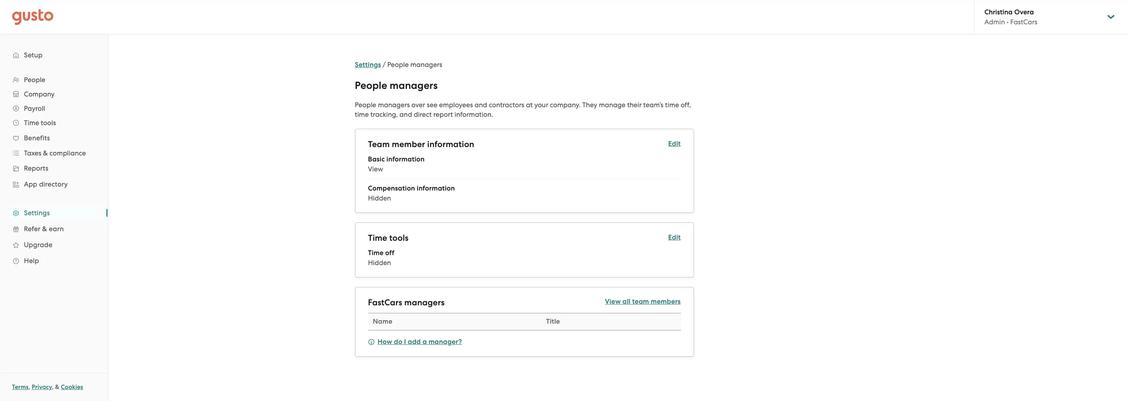 Task type: describe. For each thing, give the bounding box(es) containing it.
taxes & compliance button
[[8, 146, 100, 160]]

member
[[392, 139, 426, 150]]

managers for people managers over see employees and contractors at your company. they manage their team's time off, time tracking, and direct report information.
[[378, 101, 410, 109]]

app
[[24, 180, 37, 188]]

fastcars managers group
[[368, 297, 681, 347]]

admin
[[985, 18, 1006, 26]]

do
[[394, 338, 403, 346]]

christina
[[985, 8, 1013, 16]]

help link
[[8, 254, 100, 268]]

edit for team member information
[[669, 140, 681, 148]]

taxes & compliance
[[24, 149, 86, 157]]

basic information element
[[368, 155, 681, 179]]

employees
[[439, 101, 473, 109]]

compensation
[[368, 184, 415, 193]]

their
[[628, 101, 642, 109]]

settings for settings / people managers
[[355, 61, 381, 69]]

people managers over see employees and contractors at your company. they manage their team's time off, time tracking, and direct report information. group
[[355, 100, 694, 119]]

see
[[427, 101, 438, 109]]

help
[[24, 257, 39, 265]]

hidden for basic information
[[368, 194, 391, 202]]

company.
[[550, 101, 581, 109]]

view all team members link
[[605, 297, 681, 307]]

taxes
[[24, 149, 41, 157]]

information for compensation information
[[417, 184, 455, 193]]

hidden for time tools
[[368, 259, 391, 267]]

0 horizontal spatial time
[[355, 111, 369, 119]]

privacy
[[32, 384, 52, 391]]

tools inside 'dropdown button'
[[41, 119, 56, 127]]

0 vertical spatial and
[[475, 101, 488, 109]]

time inside time off hidden
[[368, 249, 384, 257]]

privacy link
[[32, 384, 52, 391]]

team
[[633, 298, 650, 306]]

people managers
[[355, 79, 438, 92]]

contractors
[[489, 101, 525, 109]]

team member information group
[[368, 139, 681, 203]]

information.
[[455, 111, 494, 119]]

company
[[24, 90, 55, 98]]

fastcars inside group
[[368, 298, 403, 308]]

time tools button
[[8, 116, 100, 130]]

all
[[623, 298, 631, 306]]

manage
[[599, 101, 626, 109]]

app directory link
[[8, 177, 100, 192]]

/
[[383, 61, 386, 69]]

setup link
[[8, 48, 100, 62]]

list for team member information group
[[368, 155, 681, 203]]

setup
[[24, 51, 43, 59]]

title
[[546, 318, 560, 326]]

& for compliance
[[43, 149, 48, 157]]

view all team members
[[605, 298, 681, 306]]

1 horizontal spatial settings link
[[355, 61, 381, 69]]

managers for people managers
[[390, 79, 438, 92]]

time tools inside group
[[368, 233, 409, 244]]

terms , privacy , & cookies
[[12, 384, 83, 391]]

•
[[1007, 18, 1009, 26]]

how do i add a manager? button
[[368, 338, 462, 347]]

edit link for team member information
[[669, 140, 681, 148]]

how do i add a manager?
[[378, 338, 462, 346]]

home image
[[12, 9, 53, 25]]

people for people managers over see employees and contractors at your company. they manage their team's time off, time tracking, and direct report information.
[[355, 101, 377, 109]]

manager?
[[429, 338, 462, 346]]

upgrade
[[24, 241, 52, 249]]

people for people managers
[[355, 79, 387, 92]]



Task type: locate. For each thing, give the bounding box(es) containing it.
0 horizontal spatial list
[[0, 73, 108, 269]]

tools up off
[[390, 233, 409, 244]]

1 hidden from the top
[[368, 194, 391, 202]]

payroll button
[[8, 101, 100, 116]]

time tools group
[[368, 233, 681, 268]]

0 vertical spatial edit
[[669, 140, 681, 148]]

direct
[[414, 111, 432, 119]]

company button
[[8, 87, 100, 101]]

information
[[428, 139, 475, 150], [387, 155, 425, 164], [417, 184, 455, 193]]

terms
[[12, 384, 29, 391]]

0 vertical spatial hidden
[[368, 194, 391, 202]]

and down "over"
[[400, 111, 412, 119]]

reports link
[[8, 161, 100, 176]]

0 vertical spatial &
[[43, 149, 48, 157]]

settings
[[355, 61, 381, 69], [24, 209, 50, 217]]

time
[[24, 119, 39, 127], [368, 233, 388, 244], [368, 249, 384, 257]]

benefits
[[24, 134, 50, 142]]

time left off,
[[666, 101, 680, 109]]

refer
[[24, 225, 40, 233]]

& left 'earn'
[[42, 225, 47, 233]]

information inside basic information view
[[387, 155, 425, 164]]

people right "/"
[[388, 61, 409, 69]]

0 vertical spatial time
[[24, 119, 39, 127]]

managers up tracking,
[[378, 101, 410, 109]]

earn
[[49, 225, 64, 233]]

time off hidden
[[368, 249, 395, 267]]

1 vertical spatial time
[[355, 111, 369, 119]]

& for earn
[[42, 225, 47, 233]]

0 horizontal spatial fastcars
[[368, 298, 403, 308]]

1 , from the left
[[29, 384, 30, 391]]

people down "/"
[[355, 79, 387, 92]]

list
[[0, 73, 108, 269], [368, 155, 681, 203]]

1 horizontal spatial settings
[[355, 61, 381, 69]]

at
[[526, 101, 533, 109]]

compensation information element
[[368, 184, 681, 203]]

& left cookies in the bottom left of the page
[[55, 384, 59, 391]]

0 horizontal spatial time tools
[[24, 119, 56, 127]]

0 horizontal spatial ,
[[29, 384, 30, 391]]

people inside the people managers over see employees and contractors at your company. they manage their team's time off, time tracking, and direct report information.
[[355, 101, 377, 109]]

christina overa admin • fastcars
[[985, 8, 1038, 26]]

basic information view
[[368, 155, 425, 173]]

view down basic at the left top
[[368, 165, 383, 173]]

1 horizontal spatial time tools
[[368, 233, 409, 244]]

1 vertical spatial and
[[400, 111, 412, 119]]

terms link
[[12, 384, 29, 391]]

i
[[404, 338, 406, 346]]

time tools
[[24, 119, 56, 127], [368, 233, 409, 244]]

2 , from the left
[[52, 384, 54, 391]]

time up off
[[368, 233, 388, 244]]

your
[[535, 101, 549, 109]]

report
[[434, 111, 453, 119]]

add
[[408, 338, 421, 346]]

0 vertical spatial information
[[428, 139, 475, 150]]

fastcars
[[1011, 18, 1038, 26], [368, 298, 403, 308]]

and
[[475, 101, 488, 109], [400, 111, 412, 119]]

1 vertical spatial hidden
[[368, 259, 391, 267]]

time
[[666, 101, 680, 109], [355, 111, 369, 119]]

0 vertical spatial fastcars
[[1011, 18, 1038, 26]]

time left off
[[368, 249, 384, 257]]

1 horizontal spatial fastcars
[[1011, 18, 1038, 26]]

& inside dropdown button
[[43, 149, 48, 157]]

1 vertical spatial information
[[387, 155, 425, 164]]

hidden down off
[[368, 259, 391, 267]]

compliance
[[50, 149, 86, 157]]

time tools up off
[[368, 233, 409, 244]]

people inside dropdown button
[[24, 76, 45, 84]]

hidden inside compensation information hidden
[[368, 194, 391, 202]]

managers up people managers
[[411, 61, 443, 69]]

time tools inside 'dropdown button'
[[24, 119, 56, 127]]

hidden inside time off hidden
[[368, 259, 391, 267]]

1 vertical spatial edit link
[[669, 234, 681, 242]]

1 horizontal spatial ,
[[52, 384, 54, 391]]

tools inside group
[[390, 233, 409, 244]]

2 edit link from the top
[[669, 234, 681, 242]]

app directory
[[24, 180, 68, 188]]

list containing people
[[0, 73, 108, 269]]

edit inside time tools group
[[669, 234, 681, 242]]

a
[[423, 338, 427, 346]]

, left cookies in the bottom left of the page
[[52, 384, 54, 391]]

off,
[[681, 101, 691, 109]]

0 horizontal spatial and
[[400, 111, 412, 119]]

team member information
[[368, 139, 475, 150]]

view left all
[[605, 298, 621, 306]]

upgrade link
[[8, 238, 100, 252]]

time down payroll
[[24, 119, 39, 127]]

view inside fastcars managers group
[[605, 298, 621, 306]]

settings inside list
[[24, 209, 50, 217]]

2 vertical spatial information
[[417, 184, 455, 193]]

0 vertical spatial time
[[666, 101, 680, 109]]

people
[[388, 61, 409, 69], [24, 76, 45, 84], [355, 79, 387, 92], [355, 101, 377, 109]]

settings link up the refer & earn link
[[8, 206, 100, 220]]

0 horizontal spatial view
[[368, 165, 383, 173]]

1 horizontal spatial view
[[605, 298, 621, 306]]

1 vertical spatial settings link
[[8, 206, 100, 220]]

edit
[[669, 140, 681, 148], [669, 234, 681, 242]]

compensation information hidden
[[368, 184, 455, 202]]

managers inside settings / people managers
[[411, 61, 443, 69]]

information inside compensation information hidden
[[417, 184, 455, 193]]

0 horizontal spatial settings link
[[8, 206, 100, 220]]

time inside time tools 'dropdown button'
[[24, 119, 39, 127]]

they
[[583, 101, 598, 109]]

1 vertical spatial edit
[[669, 234, 681, 242]]

managers for fastcars managers
[[405, 298, 445, 308]]

overa
[[1015, 8, 1035, 16]]

1 horizontal spatial list
[[368, 155, 681, 203]]

0 vertical spatial tools
[[41, 119, 56, 127]]

1 edit from the top
[[669, 140, 681, 148]]

, left privacy link
[[29, 384, 30, 391]]

hidden
[[368, 194, 391, 202], [368, 259, 391, 267]]

,
[[29, 384, 30, 391], [52, 384, 54, 391]]

payroll
[[24, 105, 45, 113]]

time off element
[[368, 249, 681, 268]]

tools
[[41, 119, 56, 127], [390, 233, 409, 244]]

over
[[412, 101, 425, 109]]

cookies button
[[61, 383, 83, 392]]

fastcars down overa
[[1011, 18, 1038, 26]]

1 vertical spatial view
[[605, 298, 621, 306]]

information for basic information
[[387, 155, 425, 164]]

0 horizontal spatial settings
[[24, 209, 50, 217]]

0 vertical spatial view
[[368, 165, 383, 173]]

0 horizontal spatial tools
[[41, 119, 56, 127]]

fastcars managers
[[368, 298, 445, 308]]

off
[[386, 249, 395, 257]]

0 vertical spatial edit link
[[669, 140, 681, 148]]

0 vertical spatial settings
[[355, 61, 381, 69]]

1 vertical spatial time tools
[[368, 233, 409, 244]]

managers up "a"
[[405, 298, 445, 308]]

refer & earn
[[24, 225, 64, 233]]

team
[[368, 139, 390, 150]]

people inside settings / people managers
[[388, 61, 409, 69]]

team's
[[644, 101, 664, 109]]

edit link for time tools
[[669, 234, 681, 242]]

2 hidden from the top
[[368, 259, 391, 267]]

1 vertical spatial fastcars
[[368, 298, 403, 308]]

1 vertical spatial settings
[[24, 209, 50, 217]]

settings up refer
[[24, 209, 50, 217]]

1 horizontal spatial and
[[475, 101, 488, 109]]

settings for settings
[[24, 209, 50, 217]]

2 vertical spatial &
[[55, 384, 59, 391]]

0 vertical spatial settings link
[[355, 61, 381, 69]]

&
[[43, 149, 48, 157], [42, 225, 47, 233], [55, 384, 59, 391]]

people up company
[[24, 76, 45, 84]]

reports
[[24, 164, 48, 172]]

managers inside the people managers over see employees and contractors at your company. they manage their team's time off, time tracking, and direct report information.
[[378, 101, 410, 109]]

1 horizontal spatial tools
[[390, 233, 409, 244]]

view inside basic information view
[[368, 165, 383, 173]]

view
[[368, 165, 383, 173], [605, 298, 621, 306]]

edit link inside time tools group
[[669, 234, 681, 242]]

people managers over see employees and contractors at your company. they manage their team's time off, time tracking, and direct report information.
[[355, 101, 691, 119]]

name
[[373, 318, 393, 326]]

settings left "/"
[[355, 61, 381, 69]]

refer & earn link
[[8, 222, 100, 236]]

directory
[[39, 180, 68, 188]]

time tools down payroll
[[24, 119, 56, 127]]

1 edit link from the top
[[669, 140, 681, 148]]

0 vertical spatial time tools
[[24, 119, 56, 127]]

settings / people managers
[[355, 61, 443, 69]]

edit link inside team member information group
[[669, 140, 681, 148]]

tracking,
[[371, 111, 398, 119]]

people button
[[8, 73, 100, 87]]

benefits link
[[8, 131, 100, 145]]

managers up "over"
[[390, 79, 438, 92]]

1 horizontal spatial time
[[666, 101, 680, 109]]

fastcars inside christina overa admin • fastcars
[[1011, 18, 1038, 26]]

how
[[378, 338, 393, 346]]

2 edit from the top
[[669, 234, 681, 242]]

and up the information.
[[475, 101, 488, 109]]

edit link
[[669, 140, 681, 148], [669, 234, 681, 242]]

& right taxes in the left top of the page
[[43, 149, 48, 157]]

edit for time tools
[[669, 234, 681, 242]]

gusto navigation element
[[0, 34, 108, 282]]

managers
[[411, 61, 443, 69], [390, 79, 438, 92], [378, 101, 410, 109], [405, 298, 445, 308]]

fastcars up "name"
[[368, 298, 403, 308]]

basic
[[368, 155, 385, 164]]

people for people
[[24, 76, 45, 84]]

time left tracking,
[[355, 111, 369, 119]]

1 vertical spatial &
[[42, 225, 47, 233]]

1 vertical spatial time
[[368, 233, 388, 244]]

members
[[651, 298, 681, 306]]

settings link left "/"
[[355, 61, 381, 69]]

edit inside team member information group
[[669, 140, 681, 148]]

cookies
[[61, 384, 83, 391]]

list for the gusto navigation element
[[0, 73, 108, 269]]

list containing basic information
[[368, 155, 681, 203]]

2 vertical spatial time
[[368, 249, 384, 257]]

hidden down compensation
[[368, 194, 391, 202]]

1 vertical spatial tools
[[390, 233, 409, 244]]

tools down payroll dropdown button
[[41, 119, 56, 127]]

people up tracking,
[[355, 101, 377, 109]]



Task type: vqa. For each thing, say whether or not it's contained in the screenshot.
assigned
no



